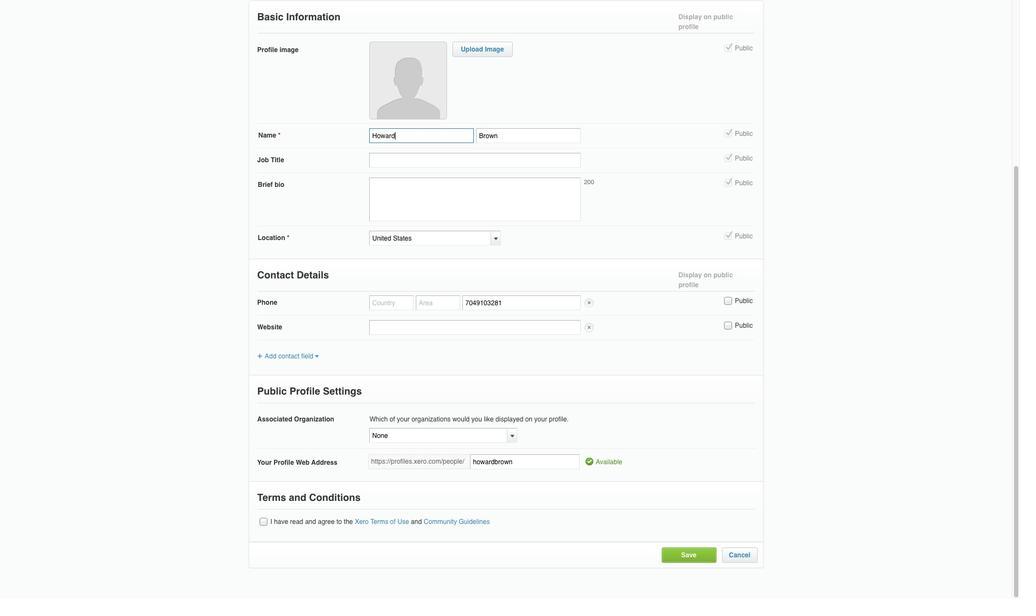 Task type: vqa. For each thing, say whether or not it's contained in the screenshot.
Profile to the top
yes



Task type: describe. For each thing, give the bounding box(es) containing it.
job
[[257, 156, 269, 164]]

phone
[[257, 299, 277, 306]]

profile image
[[257, 46, 299, 54]]

Location text field
[[369, 231, 491, 246]]

display for information
[[679, 13, 702, 21]]

associated organization
[[257, 416, 334, 423]]

add
[[265, 352, 277, 360]]

1 your from the left
[[397, 416, 410, 423]]

like
[[484, 416, 494, 423]]

your
[[257, 459, 272, 467]]

image
[[485, 45, 504, 53]]

organizations
[[412, 416, 451, 423]]

your profile web address
[[257, 459, 338, 467]]

200
[[584, 179, 594, 186]]

2 vertical spatial on
[[525, 416, 533, 423]]

profile for contact details
[[679, 281, 699, 289]]

web
[[296, 459, 310, 467]]

display for details
[[679, 271, 702, 279]]

profile for basic information
[[679, 23, 699, 31]]

bio
[[275, 181, 285, 189]]

would
[[453, 416, 470, 423]]

Last text field
[[476, 128, 581, 143]]

add contact field button
[[257, 352, 319, 360]]

Number text field
[[462, 295, 581, 310]]

i
[[271, 518, 272, 526]]

el image
[[315, 355, 319, 359]]

you
[[472, 416, 482, 423]]

brief
[[258, 181, 273, 189]]

field
[[301, 352, 314, 360]]

terms and conditions
[[257, 492, 361, 503]]

i have read and agree to the xero terms of use and community guidelines
[[271, 518, 490, 526]]

agree
[[318, 518, 335, 526]]

information
[[286, 11, 341, 22]]

upload
[[461, 45, 483, 53]]

which of your organizations would you like displayed on your profile.
[[370, 416, 569, 423]]

the
[[344, 518, 353, 526]]

save button
[[682, 551, 697, 559]]

community guidelines link
[[424, 518, 490, 526]]

associated
[[257, 416, 292, 423]]

1 public button from the top
[[723, 43, 733, 53]]

public profile settings
[[257, 386, 362, 397]]

upload image
[[461, 45, 504, 53]]

contact
[[278, 352, 300, 360]]

Brief bio text field
[[369, 178, 581, 221]]

read
[[290, 518, 303, 526]]

title
[[271, 156, 284, 164]]

0 vertical spatial profile
[[257, 46, 278, 54]]

location
[[258, 234, 285, 242]]

cancel button
[[729, 551, 751, 559]]

6 public button from the top
[[723, 296, 733, 306]]

job title
[[257, 156, 284, 164]]

profile.
[[549, 416, 569, 423]]

4 public button from the top
[[723, 178, 733, 188]]

2 public button from the top
[[723, 129, 733, 139]]

cancel
[[729, 551, 751, 559]]

name
[[258, 132, 276, 139]]

conditions
[[309, 492, 361, 503]]

website
[[257, 323, 282, 331]]



Task type: locate. For each thing, give the bounding box(es) containing it.
profile left image
[[257, 46, 278, 54]]

1 horizontal spatial your
[[535, 416, 547, 423]]

contact details
[[257, 269, 329, 281]]

upload image button
[[461, 45, 504, 53]]

2 your from the left
[[535, 416, 547, 423]]

Country text field
[[369, 295, 414, 310]]

None button
[[258, 517, 268, 527]]

profile
[[257, 46, 278, 54], [290, 386, 320, 397], [274, 459, 294, 467]]

Name text field
[[369, 128, 474, 143]]

public for contact details
[[714, 271, 733, 279]]

None text field
[[369, 153, 581, 168], [369, 320, 581, 335], [369, 428, 507, 443], [369, 153, 581, 168], [369, 320, 581, 335], [369, 428, 507, 443]]

display
[[679, 13, 702, 21], [679, 271, 702, 279]]

basic information
[[257, 11, 341, 22]]

None text field
[[470, 455, 580, 469]]

0 vertical spatial on
[[704, 13, 712, 21]]

to
[[337, 518, 342, 526]]

1 vertical spatial profile
[[679, 281, 699, 289]]

0 vertical spatial profile
[[679, 23, 699, 31]]

community
[[424, 518, 457, 526]]

0 vertical spatial public
[[714, 13, 733, 21]]

public
[[735, 44, 753, 52], [735, 130, 753, 138], [735, 155, 753, 162], [735, 179, 753, 187], [735, 232, 753, 240], [735, 297, 753, 305], [735, 322, 753, 329], [257, 386, 287, 397]]

2 display on public profile from the top
[[679, 271, 733, 289]]

1 profile from the top
[[679, 23, 699, 31]]

your
[[397, 416, 410, 423], [535, 416, 547, 423]]

https://profiles.xero.com/people/
[[371, 458, 465, 466]]

0 vertical spatial display
[[679, 13, 702, 21]]

profile up associated organization
[[290, 386, 320, 397]]

available
[[596, 458, 623, 466]]

2 public from the top
[[714, 271, 733, 279]]

1 display from the top
[[679, 13, 702, 21]]

2 vertical spatial profile
[[274, 459, 294, 467]]

of right which
[[390, 416, 395, 423]]

settings
[[323, 386, 362, 397]]

profile for public profile settings
[[290, 386, 320, 397]]

1 horizontal spatial terms
[[371, 518, 389, 526]]

profile
[[679, 23, 699, 31], [679, 281, 699, 289]]

display on public profile for contact details
[[679, 271, 733, 289]]

your right which
[[397, 416, 410, 423]]

5 public button from the top
[[723, 231, 733, 241]]

public for basic information
[[714, 13, 733, 21]]

0 vertical spatial display on public profile
[[679, 13, 733, 31]]

public
[[714, 13, 733, 21], [714, 271, 733, 279]]

contact
[[257, 269, 294, 281]]

0 horizontal spatial terms
[[257, 492, 286, 503]]

add contact field
[[265, 352, 314, 360]]

on
[[704, 13, 712, 21], [704, 271, 712, 279], [525, 416, 533, 423]]

on for details
[[704, 271, 712, 279]]

use
[[398, 518, 409, 526]]

address
[[311, 459, 338, 467]]

and
[[289, 492, 307, 503], [305, 518, 316, 526], [411, 518, 422, 526]]

Area text field
[[416, 295, 460, 310]]

of
[[390, 416, 395, 423], [390, 518, 396, 526]]

brief bio
[[258, 181, 285, 189]]

display on public profile
[[679, 13, 733, 31], [679, 271, 733, 289]]

1 vertical spatial on
[[704, 271, 712, 279]]

0 horizontal spatial your
[[397, 416, 410, 423]]

guidelines
[[459, 518, 490, 526]]

and up read
[[289, 492, 307, 503]]

which
[[370, 416, 388, 423]]

1 vertical spatial display
[[679, 271, 702, 279]]

1 vertical spatial terms
[[371, 518, 389, 526]]

and right use
[[411, 518, 422, 526]]

1 vertical spatial of
[[390, 518, 396, 526]]

your left profile.
[[535, 416, 547, 423]]

1 display on public profile from the top
[[679, 13, 733, 31]]

profile left the web
[[274, 459, 294, 467]]

and right read
[[305, 518, 316, 526]]

profile for your profile web address
[[274, 459, 294, 467]]

basic
[[257, 11, 284, 22]]

1 vertical spatial display on public profile
[[679, 271, 733, 289]]

save
[[682, 551, 697, 559]]

2 profile from the top
[[679, 281, 699, 289]]

details
[[297, 269, 329, 281]]

3 public button from the top
[[723, 153, 733, 163]]

image
[[280, 46, 299, 54]]

of left use
[[390, 518, 396, 526]]

0 vertical spatial of
[[390, 416, 395, 423]]

Public button
[[723, 43, 733, 53], [723, 129, 733, 139], [723, 153, 733, 163], [723, 178, 733, 188], [723, 231, 733, 241], [723, 296, 733, 306], [723, 321, 733, 330]]

xero terms of use link
[[355, 518, 409, 526]]

7 public button from the top
[[723, 321, 733, 330]]

displayed
[[496, 416, 524, 423]]

1 public from the top
[[714, 13, 733, 21]]

0 vertical spatial terms
[[257, 492, 286, 503]]

terms
[[257, 492, 286, 503], [371, 518, 389, 526]]

terms up i
[[257, 492, 286, 503]]

have
[[274, 518, 288, 526]]

on for information
[[704, 13, 712, 21]]

1 vertical spatial profile
[[290, 386, 320, 397]]

xero
[[355, 518, 369, 526]]

2 display from the top
[[679, 271, 702, 279]]

organization
[[294, 416, 334, 423]]

1 vertical spatial public
[[714, 271, 733, 279]]

display on public profile for basic information
[[679, 13, 733, 31]]

terms right the xero
[[371, 518, 389, 526]]



